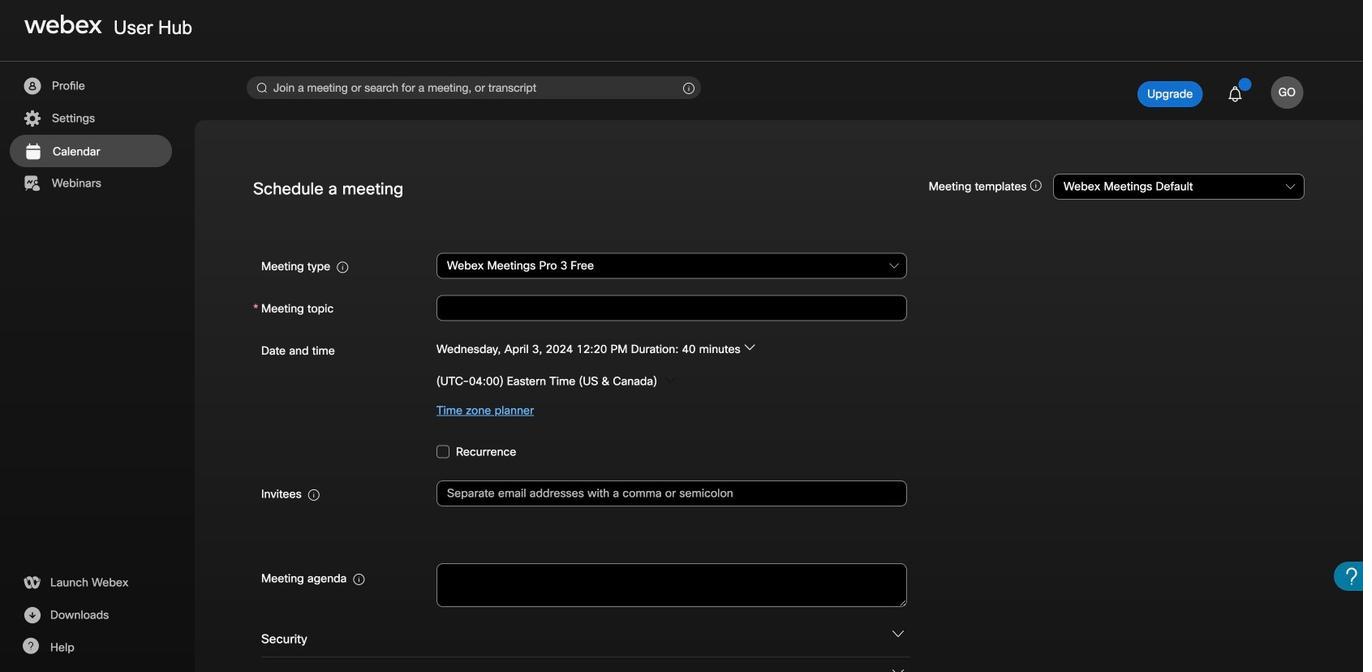 Task type: vqa. For each thing, say whether or not it's contained in the screenshot.
arrow "icon" to the left
no



Task type: locate. For each thing, give the bounding box(es) containing it.
mds webex helix filled image
[[22, 573, 42, 593]]

None field
[[437, 251, 908, 280]]

mds meetings_filled image
[[23, 142, 43, 162]]

arrow image
[[665, 375, 676, 386]]

group
[[253, 336, 1305, 426]]

cisco webex image
[[24, 15, 102, 34]]

ng help active image
[[22, 638, 39, 654]]

mds content download_filled image
[[22, 606, 42, 625]]

None text field
[[437, 295, 908, 321], [437, 564, 908, 607], [437, 295, 908, 321], [437, 564, 908, 607]]

arrow image
[[744, 342, 756, 353]]

ng down image
[[893, 667, 904, 672]]

Invitees text field
[[437, 481, 908, 507]]



Task type: describe. For each thing, give the bounding box(es) containing it.
mds webinar_filled image
[[22, 174, 42, 193]]

mds people circle_filled image
[[22, 76, 42, 96]]

Join a meeting or search for a meeting, or transcript text field
[[247, 76, 701, 99]]

mds settings_filled image
[[22, 109, 42, 128]]



